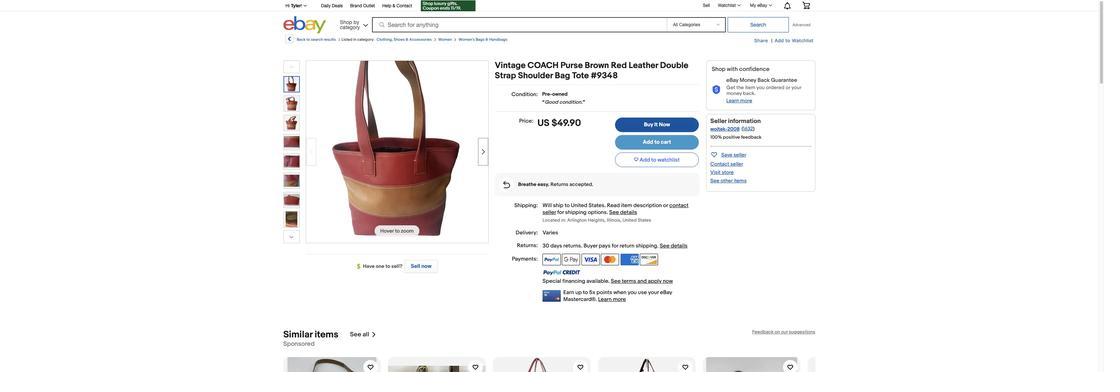 Task type: describe. For each thing, give the bounding box(es) containing it.
confidence
[[740, 66, 770, 73]]

sell?
[[392, 264, 403, 270]]

0 vertical spatial for
[[558, 209, 564, 216]]

share | add to watchlist
[[755, 38, 814, 44]]

add to watchlist link
[[775, 37, 814, 44]]

guarantee
[[772, 77, 798, 84]]

(
[[742, 126, 744, 132]]

!
[[301, 3, 302, 8]]

paypal credit image
[[543, 270, 581, 276]]

located in: arlington heights, illinois, united states
[[543, 218, 652, 223]]

earn up to 5x points when you use your ebay mastercard®.
[[564, 289, 673, 303]]

now
[[660, 121, 671, 128]]

up
[[576, 289, 582, 296]]

save seller
[[722, 152, 747, 158]]

your inside ebay money back guarantee get the item you ordered or your money back. learn more
[[792, 85, 802, 91]]

by
[[354, 19, 359, 25]]

100%
[[711, 135, 723, 140]]

feedback
[[753, 329, 774, 335]]

illinois,
[[607, 218, 622, 223]]

to left cart
[[655, 139, 660, 146]]

to inside earn up to 5x points when you use your ebay mastercard®.
[[583, 289, 588, 296]]

vintage
[[495, 61, 526, 71]]

"
[[543, 99, 545, 105]]

add to cart link
[[616, 135, 699, 150]]

daily deals
[[321, 3, 343, 8]]

points
[[597, 289, 613, 296]]

ebay mastercard image
[[543, 290, 561, 302]]

2008
[[728, 126, 740, 132]]

financing
[[563, 278, 586, 285]]

have
[[363, 264, 375, 270]]

will ship to united states. read item description or
[[543, 202, 670, 209]]

us
[[538, 118, 550, 129]]

cart
[[661, 139, 672, 146]]

in
[[354, 37, 357, 42]]

for shipping options . see details
[[557, 209, 638, 216]]

clothing, shoes & accessories
[[377, 37, 432, 42]]

double
[[661, 61, 689, 71]]

get
[[727, 85, 736, 91]]

0 horizontal spatial back
[[297, 37, 306, 42]]

0 horizontal spatial shipping
[[566, 209, 587, 216]]

| listed in category:
[[339, 37, 375, 42]]

when
[[614, 289, 627, 296]]

feedback
[[742, 135, 762, 140]]

have one to sell?
[[363, 264, 403, 270]]

"
[[583, 99, 586, 105]]

ship
[[553, 202, 564, 209]]

returns
[[564, 243, 581, 250]]

states
[[638, 218, 652, 223]]

back to search results link
[[285, 35, 336, 46]]

picture 6 of 14 image
[[284, 173, 300, 189]]

brand
[[350, 3, 362, 8]]

more inside ebay money back guarantee get the item you ordered or your money back. learn more
[[741, 98, 753, 104]]

item for you
[[746, 85, 756, 91]]

buy it now link
[[616, 118, 699, 132]]

money
[[727, 90, 743, 97]]

on
[[775, 329, 781, 335]]

clothing, shoes & accessories link
[[377, 37, 432, 42]]

0 horizontal spatial details
[[621, 209, 638, 216]]

1 horizontal spatial united
[[623, 218, 637, 223]]

apply
[[648, 278, 662, 285]]

shop for shop with confidence
[[712, 66, 726, 73]]

you inside earn up to 5x points when you use your ebay mastercard®.
[[628, 289, 637, 296]]

picture 2 of 14 image
[[284, 96, 300, 112]]

sell for sell now
[[411, 263, 421, 270]]

contact seller
[[543, 202, 689, 216]]

heights,
[[588, 218, 606, 223]]

to inside button
[[652, 157, 657, 164]]

ebay inside "account" navigation
[[758, 3, 768, 8]]

1 horizontal spatial |
[[772, 38, 773, 44]]

items inside 'contact seller visit store see other items'
[[734, 178, 747, 184]]

or inside us $49.90 main content
[[664, 202, 669, 209]]

1 horizontal spatial learn more link
[[727, 98, 753, 104]]

leather
[[629, 61, 659, 71]]

ordered
[[767, 85, 785, 91]]

)
[[754, 126, 755, 132]]

wojtek-2008 link
[[711, 126, 740, 132]]

sell now link
[[403, 260, 438, 273]]

shoulder
[[518, 71, 553, 81]]

#9348
[[591, 71, 618, 81]]

payments:
[[512, 256, 538, 263]]

0 horizontal spatial learn more link
[[599, 296, 626, 303]]

learn inside ebay money back guarantee get the item you ordered or your money back. learn more
[[727, 98, 740, 104]]

states.
[[589, 202, 606, 209]]

with
[[727, 66, 738, 73]]

in:
[[562, 218, 567, 223]]

similar
[[284, 329, 313, 341]]

feedback on our suggestions link
[[753, 329, 816, 335]]

0 vertical spatial now
[[422, 263, 432, 270]]

with details__icon image for ebay money back guarantee
[[712, 85, 721, 94]]

category
[[340, 24, 360, 30]]

special financing available. see terms and apply now
[[543, 278, 673, 285]]

located
[[543, 218, 561, 223]]

seller for save seller
[[734, 152, 747, 158]]

see details link for 30 days returns . buyer pays for return shipping . see details
[[660, 243, 688, 250]]

shop by category banner
[[282, 0, 816, 35]]

our
[[782, 329, 789, 335]]

to right one
[[386, 264, 391, 270]]

your inside earn up to 5x points when you use your ebay mastercard®.
[[649, 289, 659, 296]]

sponsored
[[284, 341, 315, 348]]

description
[[634, 202, 662, 209]]

. for returns
[[581, 243, 583, 250]]

picture 1 of 14 image
[[284, 77, 299, 92]]

& inside "account" navigation
[[393, 3, 396, 8]]

women's bags & handbags link
[[459, 37, 508, 42]]

ebay inside ebay money back guarantee get the item you ordered or your money back. learn more
[[727, 77, 739, 84]]

listed
[[342, 37, 353, 42]]

back.
[[744, 90, 756, 97]]

return
[[620, 243, 635, 250]]

visa image
[[582, 254, 600, 266]]

5x
[[590, 289, 596, 296]]

contact inside "account" navigation
[[397, 3, 412, 8]]

Search for anything text field
[[373, 18, 666, 32]]

sell now
[[411, 263, 432, 270]]

price:
[[520, 118, 534, 125]]

feedback on our suggestions
[[753, 329, 816, 335]]

shop for shop by category
[[340, 19, 352, 25]]

breathe
[[519, 182, 537, 188]]

google pay image
[[562, 254, 581, 266]]

add for add to cart
[[643, 139, 654, 146]]

picture 4 of 14 image
[[284, 135, 300, 150]]

my
[[751, 3, 757, 8]]

add to watchlist
[[640, 157, 680, 164]]

brown
[[585, 61, 610, 71]]



Task type: locate. For each thing, give the bounding box(es) containing it.
. for options
[[607, 209, 609, 216]]

with details__icon image for breathe easy.
[[503, 181, 510, 189]]

1 vertical spatial learn
[[599, 296, 612, 303]]

0 horizontal spatial item
[[622, 202, 633, 209]]

help & contact
[[383, 3, 412, 8]]

1 horizontal spatial item
[[746, 85, 756, 91]]

30 days returns . buyer pays for return shipping . see details
[[543, 243, 688, 250]]

contact
[[670, 202, 689, 209]]

0 vertical spatial contact
[[397, 3, 412, 8]]

1 horizontal spatial shipping
[[636, 243, 658, 250]]

seller for contact seller visit store see other items
[[731, 161, 744, 167]]

Sponsored text field
[[284, 341, 315, 348]]

1 horizontal spatial sell
[[703, 3, 711, 8]]

or down guarantee
[[786, 85, 791, 91]]

back to search results
[[297, 37, 336, 42]]

1 vertical spatial more
[[613, 296, 626, 303]]

add inside button
[[640, 157, 651, 164]]

watchlist
[[658, 157, 680, 164]]

see all
[[350, 332, 369, 339]]

seller inside save seller 'button'
[[734, 152, 747, 158]]

& for women's
[[486, 37, 489, 42]]

0 horizontal spatial with details__icon image
[[503, 181, 510, 189]]

0 vertical spatial watchlist
[[719, 3, 736, 8]]

women's bags & handbags
[[459, 37, 508, 42]]

& right help
[[393, 3, 396, 8]]

sell link
[[700, 3, 714, 8]]

account navigation
[[282, 0, 816, 12]]

or left contact
[[664, 202, 669, 209]]

&
[[393, 3, 396, 8], [406, 37, 409, 42], [486, 37, 489, 42]]

category:
[[357, 37, 375, 42]]

picture 8 of 14 image
[[284, 212, 300, 228]]

learn more link down "special financing available. see terms and apply now"
[[599, 296, 626, 303]]

See all text field
[[350, 332, 369, 339]]

1 horizontal spatial .
[[607, 209, 609, 216]]

search
[[311, 37, 323, 42]]

& right shoes
[[406, 37, 409, 42]]

0 vertical spatial ebay
[[758, 3, 768, 8]]

seller down "save seller"
[[731, 161, 744, 167]]

items right other
[[734, 178, 747, 184]]

clothing,
[[377, 37, 393, 42]]

tote
[[573, 71, 589, 81]]

1 horizontal spatial watchlist
[[793, 38, 814, 43]]

now right the sell?
[[422, 263, 432, 270]]

1 horizontal spatial &
[[406, 37, 409, 42]]

1 horizontal spatial see details link
[[660, 243, 688, 250]]

seller inside 'contact seller visit store see other items'
[[731, 161, 744, 167]]

item down money
[[746, 85, 756, 91]]

0 horizontal spatial your
[[649, 289, 659, 296]]

watchlist inside share | add to watchlist
[[793, 38, 814, 43]]

2 vertical spatial add
[[640, 157, 651, 164]]

1 vertical spatial watchlist
[[793, 38, 814, 43]]

1 horizontal spatial or
[[786, 85, 791, 91]]

add down the buy on the right of page
[[643, 139, 654, 146]]

2 horizontal spatial ebay
[[758, 3, 768, 8]]

you right back.
[[757, 85, 765, 91]]

see details link for for shipping options . see details
[[610, 209, 638, 216]]

get the coupon image
[[421, 0, 476, 11]]

discover image
[[640, 254, 659, 266]]

use
[[638, 289, 647, 296]]

0 horizontal spatial now
[[422, 263, 432, 270]]

watchlist link
[[715, 1, 745, 10]]

condition:
[[512, 91, 538, 98]]

1 vertical spatial item
[[622, 202, 633, 209]]

other
[[721, 178, 733, 184]]

you inside ebay money back guarantee get the item you ordered or your money back. learn more
[[757, 85, 765, 91]]

buyer
[[584, 243, 598, 250]]

0 vertical spatial learn
[[727, 98, 740, 104]]

item for description
[[622, 202, 633, 209]]

ebay up get
[[727, 77, 739, 84]]

back left search
[[297, 37, 306, 42]]

1 vertical spatial ebay
[[727, 77, 739, 84]]

add down add to cart link
[[640, 157, 651, 164]]

visit store link
[[711, 170, 734, 176]]

contact seller visit store see other items
[[711, 161, 747, 184]]

0 vertical spatial sell
[[703, 3, 711, 8]]

0 horizontal spatial or
[[664, 202, 669, 209]]

to left 5x
[[583, 289, 588, 296]]

1 horizontal spatial learn
[[727, 98, 740, 104]]

handbags
[[490, 37, 508, 42]]

0 vertical spatial shipping
[[566, 209, 587, 216]]

0 horizontal spatial items
[[315, 329, 339, 341]]

see details link
[[610, 209, 638, 216], [660, 243, 688, 250]]

for
[[558, 209, 564, 216], [612, 243, 619, 250]]

dollar sign image
[[357, 264, 363, 270]]

brand outlet link
[[350, 2, 375, 10]]

contact up visit store link
[[711, 161, 730, 167]]

american express image
[[621, 254, 639, 266]]

more inside us $49.90 main content
[[613, 296, 626, 303]]

item right read
[[622, 202, 633, 209]]

more right 'points'
[[613, 296, 626, 303]]

1632
[[744, 126, 754, 132]]

terms
[[622, 278, 637, 285]]

learn more
[[599, 296, 626, 303]]

0 vertical spatial details
[[621, 209, 638, 216]]

read
[[607, 202, 620, 209]]

1 vertical spatial you
[[628, 289, 637, 296]]

1 horizontal spatial more
[[741, 98, 753, 104]]

1 vertical spatial see details link
[[660, 243, 688, 250]]

sell left watchlist link
[[703, 3, 711, 8]]

with details__icon image left get
[[712, 85, 721, 94]]

items right similar
[[315, 329, 339, 341]]

now right 'apply'
[[663, 278, 673, 285]]

item
[[746, 85, 756, 91], [622, 202, 633, 209]]

1 horizontal spatial with details__icon image
[[712, 85, 721, 94]]

learn inside us $49.90 main content
[[599, 296, 612, 303]]

shop left by
[[340, 19, 352, 25]]

watchlist down "advanced" link
[[793, 38, 814, 43]]

for up in:
[[558, 209, 564, 216]]

hi
[[286, 3, 290, 8]]

the
[[737, 85, 745, 91]]

seller up located
[[543, 209, 557, 216]]

item inside ebay money back guarantee get the item you ordered or your money back. learn more
[[746, 85, 756, 91]]

0 horizontal spatial ebay
[[661, 289, 673, 296]]

0 horizontal spatial more
[[613, 296, 626, 303]]

share button
[[755, 37, 769, 44]]

0 vertical spatial see details link
[[610, 209, 638, 216]]

add right share
[[775, 38, 784, 43]]

1 horizontal spatial shop
[[712, 66, 726, 73]]

0 horizontal spatial watchlist
[[719, 3, 736, 8]]

delivery:
[[516, 230, 538, 237]]

ebay down 'apply'
[[661, 289, 673, 296]]

special
[[543, 278, 562, 285]]

0 horizontal spatial &
[[393, 3, 396, 8]]

see terms and apply now link
[[611, 278, 673, 285]]

seller for contact seller
[[543, 209, 557, 216]]

1 vertical spatial or
[[664, 202, 669, 209]]

your right use
[[649, 289, 659, 296]]

shipping up the arlington on the bottom right of the page
[[566, 209, 587, 216]]

0 horizontal spatial contact
[[397, 3, 412, 8]]

with details__icon image left breathe
[[503, 181, 510, 189]]

1632 link
[[744, 126, 754, 132]]

sell inside "account" navigation
[[703, 3, 711, 8]]

back inside ebay money back guarantee get the item you ordered or your money back. learn more
[[758, 77, 770, 84]]

1 vertical spatial sell
[[411, 263, 421, 270]]

1 vertical spatial your
[[649, 289, 659, 296]]

& for clothing,
[[406, 37, 409, 42]]

to right ship
[[565, 202, 570, 209]]

see inside 'contact seller visit store see other items'
[[711, 178, 720, 184]]

2 vertical spatial ebay
[[661, 289, 673, 296]]

paypal image
[[543, 254, 561, 266]]

vintage coach purse brown red leather double strap shoulder bag tote  #9348 - picture 1 of 14 image
[[329, 60, 466, 242]]

to down "advanced" link
[[786, 38, 791, 43]]

1 vertical spatial united
[[623, 218, 637, 223]]

coach
[[528, 61, 559, 71]]

with details__icon image
[[712, 85, 721, 94], [503, 181, 510, 189]]

seller inside contact seller
[[543, 209, 557, 216]]

watchlist right sell link
[[719, 3, 736, 8]]

shop left with
[[712, 66, 726, 73]]

1 horizontal spatial your
[[792, 85, 802, 91]]

1 vertical spatial details
[[671, 243, 688, 250]]

wojtek-
[[711, 126, 728, 132]]

| right share button
[[772, 38, 773, 44]]

1 vertical spatial back
[[758, 77, 770, 84]]

daily
[[321, 3, 331, 8]]

sell right the sell?
[[411, 263, 421, 270]]

1 horizontal spatial ebay
[[727, 77, 739, 84]]

2 vertical spatial seller
[[543, 209, 557, 216]]

2 horizontal spatial &
[[486, 37, 489, 42]]

1 horizontal spatial you
[[757, 85, 765, 91]]

shipping up "discover" image
[[636, 243, 658, 250]]

or inside ebay money back guarantee get the item you ordered or your money back. learn more
[[786, 85, 791, 91]]

condition.
[[560, 99, 583, 105]]

None submit
[[728, 17, 790, 32]]

more down back.
[[741, 98, 753, 104]]

my ebay link
[[747, 1, 776, 10]]

1 horizontal spatial back
[[758, 77, 770, 84]]

see other items link
[[711, 178, 747, 184]]

0 vertical spatial united
[[571, 202, 588, 209]]

1 vertical spatial learn more link
[[599, 296, 626, 303]]

contact inside 'contact seller visit store see other items'
[[711, 161, 730, 167]]

seller right the save
[[734, 152, 747, 158]]

1 vertical spatial for
[[612, 243, 619, 250]]

you left use
[[628, 289, 637, 296]]

your down guarantee
[[792, 85, 802, 91]]

$49.90
[[552, 118, 582, 129]]

learn more link down money
[[727, 98, 753, 104]]

deals
[[332, 3, 343, 8]]

0 vertical spatial you
[[757, 85, 765, 91]]

1 vertical spatial contact
[[711, 161, 730, 167]]

shop inside shop by category
[[340, 19, 352, 25]]

1 vertical spatial with details__icon image
[[503, 181, 510, 189]]

1 horizontal spatial for
[[612, 243, 619, 250]]

my ebay
[[751, 3, 768, 8]]

your shopping cart image
[[802, 2, 811, 9]]

to inside share | add to watchlist
[[786, 38, 791, 43]]

picture 5 of 14 image
[[284, 154, 300, 170]]

daily deals link
[[321, 2, 343, 10]]

master card image
[[601, 254, 620, 266]]

0 horizontal spatial sell
[[411, 263, 421, 270]]

learn right 5x
[[599, 296, 612, 303]]

1 vertical spatial now
[[663, 278, 673, 285]]

with details__icon image inside us $49.90 main content
[[503, 181, 510, 189]]

item inside us $49.90 main content
[[622, 202, 633, 209]]

seller information wojtek-2008 ( 1632 ) 100% positive feedback
[[711, 118, 762, 140]]

2 horizontal spatial .
[[658, 243, 659, 250]]

for right pays
[[612, 243, 619, 250]]

0 vertical spatial your
[[792, 85, 802, 91]]

picture 3 of 14 image
[[284, 115, 300, 131]]

arlington
[[568, 218, 587, 223]]

0 horizontal spatial learn
[[599, 296, 612, 303]]

0 vertical spatial with details__icon image
[[712, 85, 721, 94]]

tyler
[[291, 3, 301, 8]]

0 horizontal spatial you
[[628, 289, 637, 296]]

none submit inside shop by category banner
[[728, 17, 790, 32]]

1 horizontal spatial details
[[671, 243, 688, 250]]

advanced
[[793, 23, 811, 27]]

1 vertical spatial add
[[643, 139, 654, 146]]

0 vertical spatial items
[[734, 178, 747, 184]]

watchlist inside "account" navigation
[[719, 3, 736, 8]]

picture 7 of 14 image
[[284, 193, 300, 208]]

save
[[722, 152, 733, 158]]

it
[[655, 121, 658, 128]]

one
[[376, 264, 385, 270]]

add inside share | add to watchlist
[[775, 38, 784, 43]]

seller
[[711, 118, 727, 125]]

0 horizontal spatial see details link
[[610, 209, 638, 216]]

positive
[[724, 135, 741, 140]]

0 horizontal spatial shop
[[340, 19, 352, 25]]

0 horizontal spatial |
[[339, 37, 340, 42]]

women link
[[439, 37, 452, 42]]

shop by category
[[340, 19, 360, 30]]

0 vertical spatial seller
[[734, 152, 747, 158]]

.
[[607, 209, 609, 216], [581, 243, 583, 250], [658, 243, 659, 250]]

women
[[439, 37, 452, 42]]

0 vertical spatial add
[[775, 38, 784, 43]]

good
[[545, 99, 559, 105]]

red
[[611, 61, 627, 71]]

to left watchlist
[[652, 157, 657, 164]]

| left listed
[[339, 37, 340, 42]]

contact right help
[[397, 3, 412, 8]]

& right bags
[[486, 37, 489, 42]]

0 horizontal spatial united
[[571, 202, 588, 209]]

1 vertical spatial shipping
[[636, 243, 658, 250]]

learn down money
[[727, 98, 740, 104]]

ebay right "my"
[[758, 3, 768, 8]]

sell for sell
[[703, 3, 711, 8]]

information
[[729, 118, 761, 125]]

1 horizontal spatial items
[[734, 178, 747, 184]]

0 vertical spatial learn more link
[[727, 98, 753, 104]]

add for add to watchlist
[[640, 157, 651, 164]]

now inside us $49.90 main content
[[663, 278, 673, 285]]

0 vertical spatial shop
[[340, 19, 352, 25]]

1 horizontal spatial now
[[663, 278, 673, 285]]

back up ordered
[[758, 77, 770, 84]]

see
[[711, 178, 720, 184], [610, 209, 620, 216], [660, 243, 670, 250], [611, 278, 621, 285], [350, 332, 362, 339]]

ebay money back guarantee get the item you ordered or your money back. learn more
[[727, 77, 802, 104]]

united up the arlington on the bottom right of the page
[[571, 202, 588, 209]]

to left search
[[307, 37, 310, 42]]

to
[[307, 37, 310, 42], [786, 38, 791, 43], [655, 139, 660, 146], [652, 157, 657, 164], [565, 202, 570, 209], [386, 264, 391, 270], [583, 289, 588, 296]]

0 vertical spatial more
[[741, 98, 753, 104]]

brand outlet
[[350, 3, 375, 8]]

0 vertical spatial item
[[746, 85, 756, 91]]

1 vertical spatial seller
[[731, 161, 744, 167]]

0 horizontal spatial for
[[558, 209, 564, 216]]

united left states
[[623, 218, 637, 223]]

1 horizontal spatial contact
[[711, 161, 730, 167]]

1 vertical spatial shop
[[712, 66, 726, 73]]

0 vertical spatial back
[[297, 37, 306, 42]]

ebay inside earn up to 5x points when you use your ebay mastercard®.
[[661, 289, 673, 296]]

0 vertical spatial or
[[786, 85, 791, 91]]

1 vertical spatial items
[[315, 329, 339, 341]]

0 horizontal spatial .
[[581, 243, 583, 250]]

bag
[[555, 71, 571, 81]]

us $49.90 main content
[[495, 61, 700, 303]]

add to watchlist button
[[616, 153, 699, 167]]



Task type: vqa. For each thing, say whether or not it's contained in the screenshot.
Gloves on the bottom of page
no



